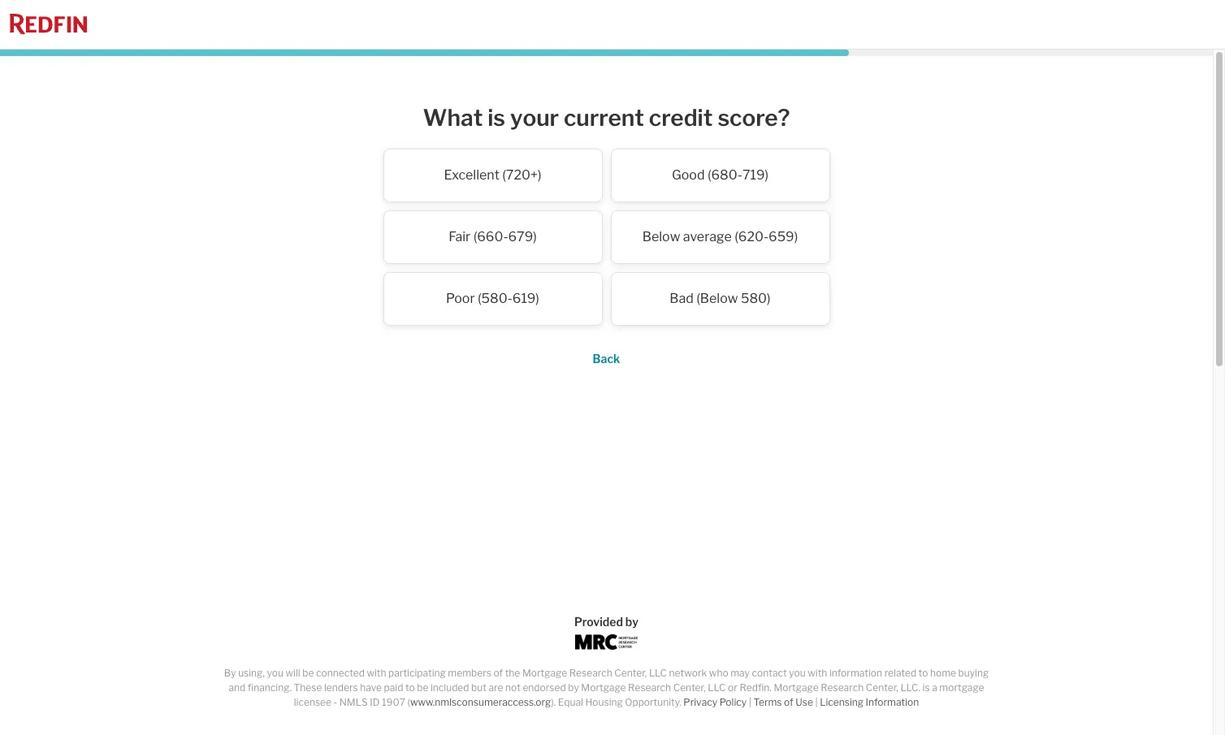 Task type: locate. For each thing, give the bounding box(es) containing it.
be
[[303, 667, 314, 679], [417, 682, 429, 694]]

related
[[885, 667, 917, 679]]

privacy policy link
[[684, 696, 747, 709]]

0 vertical spatial to
[[919, 667, 928, 679]]

2 horizontal spatial center,
[[866, 682, 899, 694]]

llc
[[649, 667, 667, 679], [708, 682, 726, 694]]

the
[[505, 667, 520, 679]]

1 vertical spatial llc
[[708, 682, 726, 694]]

(680-
[[708, 167, 743, 183]]

0 horizontal spatial with
[[367, 667, 386, 679]]

good (680-719)
[[672, 167, 769, 183]]

1 horizontal spatial of
[[784, 696, 794, 709]]

housing
[[586, 696, 623, 709]]

1 horizontal spatial llc
[[708, 682, 726, 694]]

0 vertical spatial is
[[488, 104, 506, 132]]

0 vertical spatial by
[[626, 615, 639, 629]]

1 vertical spatial to
[[406, 682, 415, 694]]

redfin.
[[740, 682, 772, 694]]

with
[[367, 667, 386, 679], [808, 667, 828, 679]]

619)
[[513, 291, 540, 306]]

0 horizontal spatial of
[[494, 667, 503, 679]]

by up the equal
[[568, 682, 579, 694]]

may
[[731, 667, 750, 679]]

0 horizontal spatial by
[[568, 682, 579, 694]]

llc up opportunity.
[[649, 667, 667, 679]]

0 vertical spatial of
[[494, 667, 503, 679]]

you up financing.
[[267, 667, 284, 679]]

be down the participating
[[417, 682, 429, 694]]

by using, you will be connected with participating members of the mortgage research center, llc network who may contact you with information related to home buying and financing. these lenders have paid to be included but are not endorsed by mortgage research center, llc or redfin. mortgage research center, llc. is a mortgage licensee - nmls id 1907 (
[[224, 667, 989, 709]]

included
[[431, 682, 469, 694]]

llc up privacy policy link
[[708, 682, 726, 694]]

mortgage up housing at bottom
[[581, 682, 626, 694]]

these
[[294, 682, 322, 694]]

licensing
[[820, 696, 864, 709]]

(580-
[[478, 291, 513, 306]]

1 vertical spatial be
[[417, 682, 429, 694]]

you right contact
[[789, 667, 806, 679]]

privacy
[[684, 696, 718, 709]]

0 horizontal spatial you
[[267, 667, 284, 679]]

you
[[267, 667, 284, 679], [789, 667, 806, 679]]

1 horizontal spatial is
[[923, 682, 930, 694]]

2 with from the left
[[808, 667, 828, 679]]

research
[[569, 667, 613, 679], [628, 682, 671, 694], [821, 682, 864, 694]]

poor
[[446, 291, 475, 306]]

1 horizontal spatial to
[[919, 667, 928, 679]]

research up licensing on the bottom of page
[[821, 682, 864, 694]]

research up housing at bottom
[[569, 667, 613, 679]]

policy
[[720, 696, 747, 709]]

|
[[749, 696, 752, 709], [815, 696, 818, 709]]

0 horizontal spatial |
[[749, 696, 752, 709]]

information
[[830, 667, 883, 679]]

mortgage up endorsed
[[522, 667, 567, 679]]

to up (
[[406, 682, 415, 694]]

good
[[672, 167, 705, 183]]

2 horizontal spatial mortgage
[[774, 682, 819, 694]]

is
[[488, 104, 506, 132], [923, 682, 930, 694]]

mortgage up the use
[[774, 682, 819, 694]]

with up have
[[367, 667, 386, 679]]

llc.
[[901, 682, 921, 694]]

by
[[626, 615, 639, 629], [568, 682, 579, 694]]

to up llc.
[[919, 667, 928, 679]]

and
[[229, 682, 246, 694]]

| right the use
[[815, 696, 818, 709]]

(
[[408, 696, 410, 709]]

(660-
[[474, 229, 508, 244]]

2 | from the left
[[815, 696, 818, 709]]

excellent
[[444, 167, 500, 183]]

center, up information
[[866, 682, 899, 694]]

what is your current credit score? option group
[[282, 148, 932, 334]]

1 horizontal spatial |
[[815, 696, 818, 709]]

using,
[[238, 667, 265, 679]]

current
[[564, 104, 644, 132]]

by inside by using, you will be connected with participating members of the mortgage research center, llc network who may contact you with information related to home buying and financing. these lenders have paid to be included but are not endorsed by mortgage research center, llc or redfin. mortgage research center, llc. is a mortgage licensee - nmls id 1907 (
[[568, 682, 579, 694]]

research up opportunity.
[[628, 682, 671, 694]]

network
[[669, 667, 707, 679]]

opportunity.
[[625, 696, 682, 709]]

is left a
[[923, 682, 930, 694]]

1 horizontal spatial you
[[789, 667, 806, 679]]

not
[[506, 682, 521, 694]]

0 horizontal spatial research
[[569, 667, 613, 679]]

bad
[[670, 291, 694, 306]]

poor (580-619)
[[446, 291, 540, 306]]

1 horizontal spatial mortgage
[[581, 682, 626, 694]]

to
[[919, 667, 928, 679], [406, 682, 415, 694]]

or
[[728, 682, 738, 694]]

1 vertical spatial is
[[923, 682, 930, 694]]

use
[[796, 696, 813, 709]]

information
[[866, 696, 919, 709]]

have
[[360, 682, 382, 694]]

be up these
[[303, 667, 314, 679]]

(720+)
[[502, 167, 542, 183]]

is left your
[[488, 104, 506, 132]]

0 horizontal spatial is
[[488, 104, 506, 132]]

0 horizontal spatial be
[[303, 667, 314, 679]]

mortgage
[[940, 682, 985, 694]]

a
[[932, 682, 938, 694]]

with up the use
[[808, 667, 828, 679]]

average
[[683, 229, 732, 244]]

center, down network
[[673, 682, 706, 694]]

719)
[[743, 167, 769, 183]]

contact
[[752, 667, 787, 679]]

provided by
[[574, 615, 639, 629]]

of
[[494, 667, 503, 679], [784, 696, 794, 709]]

of left the use
[[784, 696, 794, 709]]

1 horizontal spatial center,
[[673, 682, 706, 694]]

| down the redfin.
[[749, 696, 752, 709]]

mortgage
[[522, 667, 567, 679], [581, 682, 626, 694], [774, 682, 819, 694]]

your
[[510, 104, 559, 132]]

center, up opportunity.
[[615, 667, 647, 679]]

fair (660-679)
[[449, 229, 537, 244]]

but
[[471, 682, 487, 694]]

www.nmlsconsumeraccess.org ). equal housing opportunity. privacy policy | terms of use | licensing information
[[410, 696, 919, 709]]

1 horizontal spatial with
[[808, 667, 828, 679]]

licensee
[[294, 696, 332, 709]]

1 vertical spatial of
[[784, 696, 794, 709]]

(620-
[[735, 229, 769, 244]]

1 | from the left
[[749, 696, 752, 709]]

buying
[[959, 667, 989, 679]]

of left the
[[494, 667, 503, 679]]

members
[[448, 667, 492, 679]]

of inside by using, you will be connected with participating members of the mortgage research center, llc network who may contact you with information related to home buying and financing. these lenders have paid to be included but are not endorsed by mortgage research center, llc or redfin. mortgage research center, llc. is a mortgage licensee - nmls id 1907 (
[[494, 667, 503, 679]]

by up mortgage research center image
[[626, 615, 639, 629]]

is inside by using, you will be connected with participating members of the mortgage research center, llc network who may contact you with information related to home buying and financing. these lenders have paid to be included but are not endorsed by mortgage research center, llc or redfin. mortgage research center, llc. is a mortgage licensee - nmls id 1907 (
[[923, 682, 930, 694]]

center,
[[615, 667, 647, 679], [673, 682, 706, 694], [866, 682, 899, 694]]

-
[[334, 696, 337, 709]]

(below
[[697, 291, 738, 306]]

1 vertical spatial by
[[568, 682, 579, 694]]

).
[[551, 696, 556, 709]]

below
[[643, 229, 681, 244]]

0 horizontal spatial llc
[[649, 667, 667, 679]]



Task type: vqa. For each thing, say whether or not it's contained in the screenshot.
HAVE
yes



Task type: describe. For each thing, give the bounding box(es) containing it.
participating
[[389, 667, 446, 679]]

financing.
[[248, 682, 292, 694]]

2 you from the left
[[789, 667, 806, 679]]

of for members
[[494, 667, 503, 679]]

who
[[709, 667, 729, 679]]

679)
[[508, 229, 537, 244]]

excellent (720+)
[[444, 167, 542, 183]]

id
[[370, 696, 380, 709]]

580)
[[741, 291, 771, 306]]

lenders
[[324, 682, 358, 694]]

www.nmlsconsumeraccess.org
[[410, 696, 551, 709]]

provided
[[574, 615, 623, 629]]

terms of use link
[[754, 696, 813, 709]]

1 horizontal spatial by
[[626, 615, 639, 629]]

1 horizontal spatial research
[[628, 682, 671, 694]]

what is your current credit score?
[[423, 104, 790, 132]]

2 horizontal spatial research
[[821, 682, 864, 694]]

paid
[[384, 682, 403, 694]]

0 horizontal spatial mortgage
[[522, 667, 567, 679]]

1 horizontal spatial be
[[417, 682, 429, 694]]

1 you from the left
[[267, 667, 284, 679]]

by
[[224, 667, 236, 679]]

equal
[[558, 696, 583, 709]]

back button
[[593, 352, 620, 365]]

what
[[423, 104, 483, 132]]

credit score?
[[649, 104, 790, 132]]

659)
[[769, 229, 798, 244]]

nmls
[[340, 696, 368, 709]]

www.nmlsconsumeraccess.org link
[[410, 696, 551, 709]]

endorsed
[[523, 682, 566, 694]]

0 horizontal spatial to
[[406, 682, 415, 694]]

home
[[931, 667, 957, 679]]

will
[[286, 667, 300, 679]]

licensing information link
[[820, 696, 919, 709]]

1 with from the left
[[367, 667, 386, 679]]

mortgage research center image
[[575, 635, 638, 650]]

1907
[[382, 696, 405, 709]]

are
[[489, 682, 503, 694]]

back
[[593, 352, 620, 365]]

terms
[[754, 696, 782, 709]]

connected
[[316, 667, 365, 679]]

bad (below 580)
[[670, 291, 771, 306]]

of for terms
[[784, 696, 794, 709]]

0 horizontal spatial center,
[[615, 667, 647, 679]]

below average (620-659)
[[643, 229, 798, 244]]

0 vertical spatial be
[[303, 667, 314, 679]]

0 vertical spatial llc
[[649, 667, 667, 679]]

fair
[[449, 229, 471, 244]]



